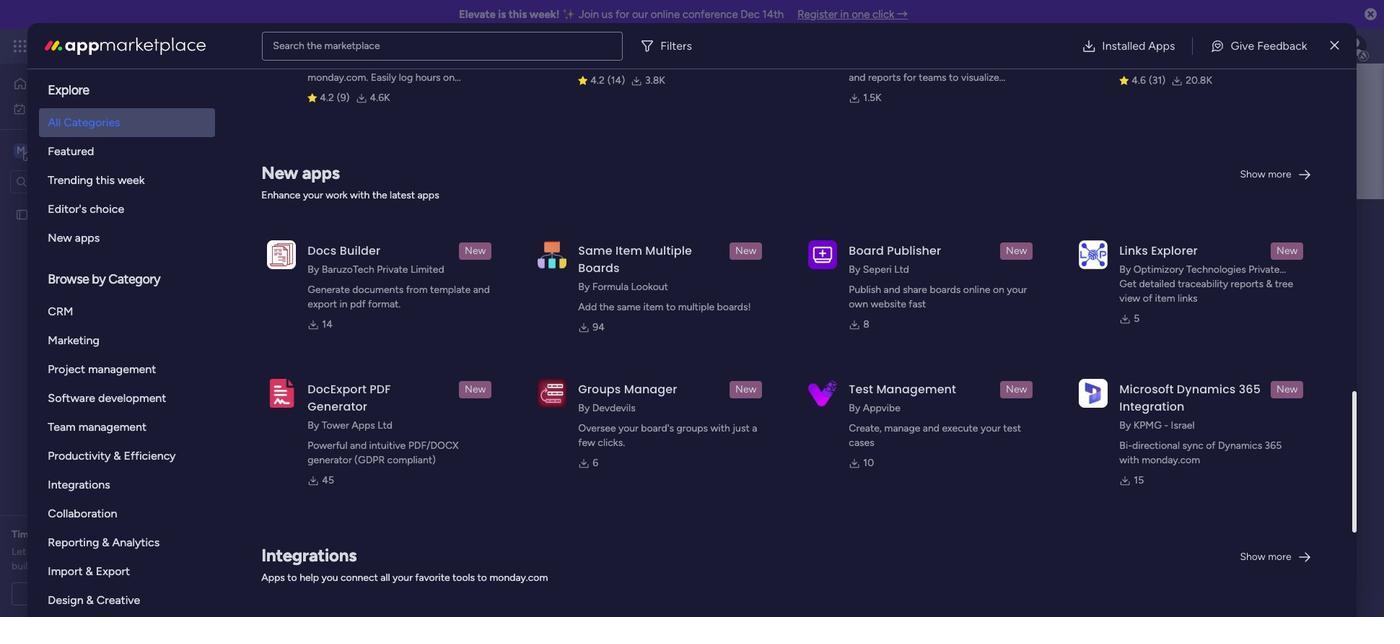 Task type: describe. For each thing, give the bounding box(es) containing it.
our inside time for an expert review let our experts review what you've built so far. free of charge
[[29, 546, 44, 558]]

tools
[[453, 572, 475, 584]]

tracking
[[386, 57, 423, 69]]

give feedback
[[1231, 39, 1308, 52]]

by baruzotech private limited
[[308, 264, 445, 276]]

just
[[733, 422, 750, 435]]

register in one click → link
[[798, 8, 908, 21]]

to left multiple
[[666, 301, 676, 313]]

1 vertical spatial the
[[372, 189, 387, 201]]

execute
[[943, 422, 979, 435]]

workspace selection element
[[14, 142, 121, 161]]

0 horizontal spatial integrations
[[48, 478, 110, 492]]

creative
[[97, 594, 140, 607]]

project management
[[48, 362, 156, 376]]

by for groups manager
[[579, 402, 590, 414]]

4.6k
[[370, 92, 390, 104]]

template
[[430, 284, 471, 296]]

integration
[[1120, 399, 1185, 415]]

bi-directional sync of dynamics 365 with monday.com
[[1120, 440, 1283, 466]]

for inside time for an expert review let our experts review what you've built so far. free of charge
[[37, 529, 50, 541]]

by for same item multiple boards
[[579, 281, 590, 293]]

1 horizontal spatial this
[[482, 326, 498, 338]]

3.8k
[[646, 74, 666, 87]]

invite members image
[[1195, 39, 1209, 53]]

0 horizontal spatial item
[[644, 301, 664, 313]]

2 vertical spatial work
[[326, 189, 348, 201]]

time for an expert review let our experts review what you've built so far. free of charge
[[12, 529, 169, 573]]

marketplace
[[325, 39, 380, 52]]

app logo image for microsoft
[[1080, 379, 1109, 408]]

all categories
[[48, 116, 120, 129]]

docs builder
[[308, 243, 381, 259]]

for right us
[[616, 8, 630, 21]]

crm
[[48, 305, 73, 318]]

dapulse x slim image
[[1331, 37, 1340, 55]]

enhance
[[262, 189, 301, 201]]

0 vertical spatial review
[[99, 529, 131, 541]]

1 vertical spatial apps
[[418, 189, 439, 201]]

traceability
[[1179, 278, 1229, 290]]

export
[[96, 565, 130, 578]]

1 horizontal spatial ltd
[[895, 264, 910, 276]]

by for board publisher
[[849, 264, 861, 276]]

management,
[[876, 57, 938, 69]]

1 horizontal spatial main workspace
[[360, 204, 546, 237]]

planning
[[982, 57, 1020, 69]]

in for visited
[[471, 326, 479, 338]]

the flexible time-tracking solution for monday.com. easily log hours on existing items and subitems.
[[308, 57, 477, 98]]

and down export at left
[[306, 326, 323, 338]]

baruzotech
[[322, 264, 375, 276]]

10
[[864, 457, 875, 469]]

favorite
[[415, 572, 450, 584]]

limited inside "by optimizory technologies private limited"
[[1120, 278, 1154, 290]]

groups
[[677, 422, 708, 435]]

docs
[[308, 243, 337, 259]]

boards inside same item multiple boards
[[579, 260, 620, 277]]

a inside 'oversee your board's groups with just a few clicks.'
[[753, 422, 758, 435]]

installed apps button
[[1071, 31, 1187, 60]]

on inside publish and share boards online on your own website fast
[[994, 284, 1005, 296]]

same
[[579, 243, 613, 259]]

1 vertical spatial review
[[82, 546, 112, 558]]

members
[[365, 291, 413, 305]]

management for team management
[[78, 420, 147, 434]]

connect
[[341, 572, 378, 584]]

experts
[[46, 546, 80, 558]]

builder
[[340, 243, 381, 259]]

lookout
[[631, 281, 669, 293]]

apps marketplace image
[[45, 37, 206, 55]]

notifications image
[[1131, 39, 1146, 53]]

4.6
[[1132, 74, 1147, 87]]

search
[[273, 39, 305, 52]]

and inside the flexible time-tracking solution for monday.com. easily log hours on existing items and subitems.
[[373, 86, 390, 98]]

create, manage and execute your test cases
[[849, 422, 1022, 449]]

your inside 'oversee your board's groups with just a few clicks.'
[[619, 422, 639, 435]]

multiple
[[679, 301, 715, 313]]

1 vertical spatial main
[[360, 204, 416, 237]]

with inside bi-directional sync of dynamics 365 with monday.com
[[1120, 454, 1140, 466]]

& for creative
[[86, 594, 94, 607]]

and inside powerful and intuitive pdf/docx generator (gdpr compliant)
[[350, 440, 367, 452]]

for inside team management, capacity planning and reports for teams to visualize projects and team's time.
[[904, 71, 917, 84]]

1 vertical spatial integrations
[[262, 545, 357, 566]]

app logo image for groups
[[538, 379, 567, 408]]

to left help
[[288, 572, 297, 584]]

0 vertical spatial management
[[146, 38, 224, 54]]

1 vertical spatial new apps
[[48, 231, 100, 245]]

with inside 'oversee your board's groups with just a few clicks.'
[[711, 422, 731, 435]]

generator
[[308, 399, 368, 415]]

plans
[[272, 40, 296, 52]]

dynamics inside bi-directional sync of dynamics 365 with monday.com
[[1219, 440, 1263, 452]]

test for public board icon
[[297, 359, 316, 372]]

publish
[[849, 284, 882, 296]]

project
[[48, 362, 85, 376]]

is
[[498, 8, 506, 21]]

add for add workspace description
[[359, 240, 377, 252]]

optimizory
[[1134, 264, 1185, 276]]

app logo image for board
[[809, 240, 838, 269]]

0 horizontal spatial boards
[[272, 326, 303, 338]]

inbox image
[[1163, 39, 1178, 53]]

browse
[[48, 271, 89, 287]]

week!
[[530, 8, 560, 21]]

team's
[[909, 86, 938, 98]]

& for export
[[86, 565, 93, 578]]

one
[[852, 8, 870, 21]]

1 vertical spatial ltd
[[378, 420, 393, 432]]

0 horizontal spatial apps
[[262, 572, 285, 584]]

import & export
[[48, 565, 130, 578]]

board's
[[641, 422, 674, 435]]

more for new apps
[[1269, 168, 1292, 181]]

brad klo image
[[1344, 35, 1368, 58]]

expert
[[66, 529, 97, 541]]

0 vertical spatial with
[[350, 189, 370, 201]]

test
[[1004, 422, 1022, 435]]

boards inside publish and share boards online on your own website fast
[[930, 284, 961, 296]]

permissions
[[430, 291, 492, 305]]

management for project management
[[88, 362, 156, 376]]

app logo image for docexport
[[267, 379, 296, 408]]

cases
[[849, 437, 875, 449]]

0 vertical spatial new apps
[[262, 162, 340, 183]]

import
[[48, 565, 83, 578]]

by optimizory technologies private limited
[[1120, 264, 1281, 290]]

far.
[[47, 560, 61, 573]]

your inside the create, manage and execute your test cases
[[981, 422, 1001, 435]]

workspace image
[[14, 143, 28, 158]]

israel
[[1172, 420, 1195, 432]]

show more for new apps
[[1241, 168, 1292, 181]]

and inside generate documents from template and export in pdf format.
[[473, 284, 490, 296]]

✨
[[563, 8, 576, 21]]

by
[[92, 271, 106, 287]]

to right the tools
[[478, 572, 487, 584]]

(31)
[[1149, 74, 1166, 87]]

share
[[903, 284, 928, 296]]

you for visited
[[380, 326, 397, 338]]

browse by category
[[48, 271, 161, 287]]

(gdpr
[[355, 454, 385, 466]]

1 horizontal spatial apps
[[302, 162, 340, 183]]

1 horizontal spatial our
[[632, 8, 648, 21]]

filters button
[[635, 31, 704, 60]]

the for add
[[600, 301, 615, 313]]

app logo image for docs
[[267, 240, 296, 269]]

main inside workspace selection element
[[33, 143, 59, 157]]

4.2 for 4.2 (9)
[[320, 92, 334, 104]]

0 vertical spatial this
[[509, 8, 527, 21]]

team for team management
[[48, 420, 76, 434]]

see plans button
[[233, 35, 303, 57]]

time
[[12, 529, 35, 541]]

15
[[1135, 474, 1145, 487]]

-
[[1165, 420, 1169, 432]]

0 horizontal spatial apps
[[75, 231, 100, 245]]

trending this week
[[48, 173, 145, 187]]

365 inside microsoft dynamics 365 integration
[[1240, 381, 1262, 398]]

apps image
[[1227, 39, 1241, 53]]

0 vertical spatial limited
[[411, 264, 445, 276]]

visited
[[399, 326, 429, 338]]

apps inside button
[[1149, 39, 1176, 52]]

dynamics inside microsoft dynamics 365 integration
[[1178, 381, 1237, 398]]

intuitive
[[369, 440, 406, 452]]

by for test management
[[849, 402, 861, 414]]

1 vertical spatial this
[[96, 173, 115, 187]]

→
[[898, 8, 908, 21]]

14
[[322, 318, 333, 331]]

generate
[[308, 284, 350, 296]]

main workspace inside workspace selection element
[[33, 143, 118, 157]]

0 horizontal spatial boards
[[312, 291, 347, 305]]

own
[[849, 298, 869, 310]]

add workspace description
[[359, 240, 482, 252]]

log
[[399, 71, 413, 84]]

a inside button
[[92, 588, 97, 600]]

by for microsoft dynamics 365 integration
[[1120, 420, 1132, 432]]

installed
[[1103, 39, 1146, 52]]

and inside publish and share boards online on your own website fast
[[884, 284, 901, 296]]

dec
[[741, 8, 760, 21]]

6
[[593, 457, 599, 469]]

45
[[322, 474, 334, 487]]

powerful and intuitive pdf/docx generator (gdpr compliant)
[[308, 440, 459, 466]]



Task type: locate. For each thing, give the bounding box(es) containing it.
online right 'share'
[[964, 284, 991, 296]]

export
[[308, 298, 337, 310]]

work right monday
[[117, 38, 143, 54]]

review
[[99, 529, 131, 541], [82, 546, 112, 558]]

0 vertical spatial in
[[841, 8, 849, 21]]

capacity
[[940, 57, 979, 69]]

in left one
[[841, 8, 849, 21]]

items
[[345, 86, 370, 98]]

2 horizontal spatial in
[[841, 8, 849, 21]]

1 horizontal spatial boards
[[930, 284, 961, 296]]

by left tower
[[308, 420, 319, 432]]

show more button for new apps
[[1235, 163, 1318, 186]]

installed apps
[[1103, 39, 1176, 52]]

compliant)
[[387, 454, 436, 466]]

get
[[1120, 278, 1137, 290]]

search everything image
[[1262, 39, 1277, 53]]

1 horizontal spatial with
[[711, 422, 731, 435]]

limited up view
[[1120, 278, 1154, 290]]

1 vertical spatial team
[[48, 420, 76, 434]]

by inside "by optimizory technologies private limited"
[[1120, 264, 1132, 276]]

0 horizontal spatial limited
[[411, 264, 445, 276]]

0 horizontal spatial with
[[350, 189, 370, 201]]

option
[[0, 201, 184, 204]]

0 vertical spatial add
[[359, 240, 377, 252]]

you for connect
[[322, 572, 338, 584]]

a down import & export
[[92, 588, 97, 600]]

app logo image for test
[[809, 379, 838, 408]]

the left latest
[[372, 189, 387, 201]]

to inside team management, capacity planning and reports for teams to visualize projects and team's time.
[[950, 71, 959, 84]]

& left the what
[[102, 536, 109, 549]]

1 more from the top
[[1269, 168, 1292, 181]]

boards down 'same'
[[579, 260, 620, 277]]

1 horizontal spatial team
[[849, 57, 874, 69]]

workspace
[[61, 143, 118, 157], [422, 204, 546, 237], [380, 240, 429, 252], [501, 326, 549, 338]]

main down latest
[[360, 204, 416, 237]]

boards right 'share'
[[930, 284, 961, 296]]

give feedback link
[[1200, 31, 1320, 60]]

new for groups manager
[[736, 383, 757, 396]]

and down easily in the top left of the page
[[373, 86, 390, 98]]

0 vertical spatial main workspace
[[33, 143, 118, 157]]

for inside the flexible time-tracking solution for monday.com. easily log hours on existing items and subitems.
[[464, 57, 477, 69]]

format.
[[368, 298, 401, 310]]

built
[[12, 560, 32, 573]]

1 vertical spatial work
[[48, 102, 70, 114]]

0 vertical spatial monday.com
[[1142, 454, 1201, 466]]

for down management,
[[904, 71, 917, 84]]

0 horizontal spatial monday.com
[[490, 572, 548, 584]]

app logo image left docs
[[267, 240, 296, 269]]

team down software
[[48, 420, 76, 434]]

& left tree
[[1267, 278, 1273, 290]]

1 vertical spatial a
[[92, 588, 97, 600]]

for left an
[[37, 529, 50, 541]]

add the same item to multiple boards!
[[579, 301, 751, 313]]

1 horizontal spatial test
[[297, 359, 316, 372]]

what
[[114, 546, 137, 558]]

this left week
[[96, 173, 115, 187]]

multiple
[[646, 243, 692, 259]]

app logo image
[[267, 240, 296, 269], [538, 240, 567, 269], [809, 240, 838, 269], [1080, 240, 1109, 269], [267, 379, 296, 408], [538, 379, 567, 408], [809, 379, 838, 408], [1080, 379, 1109, 408]]

documents
[[353, 284, 404, 296]]

directional
[[1133, 440, 1181, 452]]

public board image
[[273, 357, 289, 373]]

this right is
[[509, 8, 527, 21]]

4.2 for 4.2 (14)
[[591, 74, 605, 87]]

by up oversee on the bottom of page
[[579, 402, 590, 414]]

new for board publisher
[[1007, 245, 1028, 257]]

by tower apps ltd
[[308, 420, 393, 432]]

same item multiple boards
[[579, 243, 692, 277]]

(14)
[[608, 74, 625, 87]]

by for links explorer
[[1120, 264, 1132, 276]]

the for search
[[307, 39, 322, 52]]

1 horizontal spatial main
[[360, 204, 416, 237]]

show
[[1241, 168, 1266, 181], [1241, 551, 1266, 563]]

4.2 left '(14)'
[[591, 74, 605, 87]]

2 show more button from the top
[[1235, 546, 1318, 569]]

0 vertical spatial work
[[117, 38, 143, 54]]

2 vertical spatial this
[[482, 326, 498, 338]]

2 more from the top
[[1269, 551, 1292, 563]]

ltd
[[895, 264, 910, 276], [378, 420, 393, 432]]

website
[[871, 298, 907, 310]]

links explorer
[[1120, 243, 1199, 259]]

a right just
[[753, 422, 758, 435]]

public board image
[[15, 208, 29, 221]]

1 show more button from the top
[[1235, 163, 1318, 186]]

devdevils
[[593, 402, 636, 414]]

1 horizontal spatial integrations
[[262, 545, 357, 566]]

new apps down editor's
[[48, 231, 100, 245]]

more for integrations
[[1269, 551, 1292, 563]]

the up the
[[307, 39, 322, 52]]

hours
[[416, 71, 441, 84]]

0 vertical spatial team
[[849, 57, 874, 69]]

0 horizontal spatial of
[[86, 560, 96, 573]]

feedback
[[1258, 39, 1308, 52]]

& for analytics
[[102, 536, 109, 549]]

2 show more from the top
[[1241, 551, 1292, 563]]

team inside team management, capacity planning and reports for teams to visualize projects and team's time.
[[849, 57, 874, 69]]

1 vertical spatial on
[[994, 284, 1005, 296]]

microsoft dynamics 365 integration
[[1120, 381, 1262, 415]]

by left the formula
[[579, 281, 590, 293]]

monday.com right the tools
[[490, 572, 548, 584]]

groups
[[579, 381, 621, 398]]

show for new apps
[[1241, 168, 1266, 181]]

appvibe
[[863, 402, 901, 414]]

1 horizontal spatial 365
[[1265, 440, 1283, 452]]

1 horizontal spatial you
[[380, 326, 397, 338]]

1 vertical spatial apps
[[352, 420, 375, 432]]

1 vertical spatial 365
[[1265, 440, 1283, 452]]

by up bi-
[[1120, 420, 1132, 432]]

our up 'so'
[[29, 546, 44, 558]]

by up the get
[[1120, 264, 1132, 276]]

2 vertical spatial apps
[[75, 231, 100, 245]]

test
[[34, 208, 53, 221], [297, 359, 316, 372], [849, 381, 874, 398]]

in left pdf
[[340, 298, 348, 310]]

select product image
[[13, 39, 27, 53]]

and right the 1.5k
[[889, 86, 906, 98]]

apps up enhance your work with the latest apps in the top of the page
[[302, 162, 340, 183]]

0 vertical spatial show more
[[1241, 168, 1292, 181]]

test list box
[[0, 199, 184, 422]]

2 horizontal spatial the
[[600, 301, 615, 313]]

and inside the create, manage and execute your test cases
[[923, 422, 940, 435]]

you've
[[139, 546, 169, 558]]

private up tree
[[1249, 264, 1281, 276]]

m
[[17, 144, 25, 156]]

work for monday
[[117, 38, 143, 54]]

to
[[950, 71, 959, 84], [666, 301, 676, 313], [288, 572, 297, 584], [478, 572, 487, 584]]

with left just
[[711, 422, 731, 435]]

0 horizontal spatial ltd
[[378, 420, 393, 432]]

apps right notifications icon
[[1149, 39, 1176, 52]]

1 vertical spatial reports
[[1232, 278, 1264, 290]]

of down detailed at the right top of page
[[1144, 292, 1153, 305]]

0 horizontal spatial reports
[[869, 71, 901, 84]]

& left efficiency
[[114, 449, 121, 463]]

1 horizontal spatial reports
[[1232, 278, 1264, 290]]

0 vertical spatial a
[[753, 422, 758, 435]]

0 vertical spatial online
[[651, 8, 680, 21]]

main workspace up description
[[360, 204, 546, 237]]

with down bi-
[[1120, 454, 1140, 466]]

show more for integrations
[[1241, 551, 1292, 563]]

let
[[12, 546, 26, 558]]

the
[[307, 39, 322, 52], [372, 189, 387, 201], [600, 301, 615, 313]]

monday.com inside bi-directional sync of dynamics 365 with monday.com
[[1142, 454, 1201, 466]]

new for test management
[[1007, 383, 1028, 396]]

0 horizontal spatial add
[[359, 240, 377, 252]]

0 vertical spatial 4.2
[[591, 74, 605, 87]]

dynamics right 'sync'
[[1219, 440, 1263, 452]]

0 vertical spatial more
[[1269, 168, 1292, 181]]

2 vertical spatial management
[[78, 420, 147, 434]]

docexport pdf generator
[[308, 381, 391, 415]]

for
[[616, 8, 630, 21], [464, 57, 477, 69], [904, 71, 917, 84], [37, 529, 50, 541]]

our
[[632, 8, 648, 21], [29, 546, 44, 558]]

test for public board image
[[34, 208, 53, 221]]

dynamics
[[1178, 381, 1237, 398], [1219, 440, 1263, 452]]

of
[[1144, 292, 1153, 305], [1207, 440, 1216, 452], [86, 560, 96, 573]]

boards up 14
[[312, 291, 347, 305]]

of inside time for an expert review let our experts review what you've built so far. free of charge
[[86, 560, 96, 573]]

1 vertical spatial 4.2
[[320, 92, 334, 104]]

app logo image down main workspace "field"
[[809, 240, 838, 269]]

0 vertical spatial apps
[[302, 162, 340, 183]]

0 horizontal spatial the
[[307, 39, 322, 52]]

0 horizontal spatial in
[[340, 298, 348, 310]]

0 horizontal spatial this
[[96, 173, 115, 187]]

reports up projects
[[869, 71, 901, 84]]

0 vertical spatial dynamics
[[1178, 381, 1237, 398]]

item down detailed at the right top of page
[[1156, 292, 1176, 305]]

1 vertical spatial with
[[711, 422, 731, 435]]

private up documents
[[377, 264, 408, 276]]

2 horizontal spatial apps
[[1149, 39, 1176, 52]]

new for docexport pdf generator
[[465, 383, 486, 396]]

0 horizontal spatial 365
[[1240, 381, 1262, 398]]

apps right tower
[[352, 420, 375, 432]]

few
[[579, 437, 596, 449]]

home button
[[9, 72, 155, 95]]

1 horizontal spatial a
[[753, 422, 758, 435]]

1 horizontal spatial apps
[[352, 420, 375, 432]]

see
[[253, 40, 270, 52]]

& right design
[[86, 594, 94, 607]]

new for same item multiple boards
[[736, 245, 757, 257]]

0 horizontal spatial test
[[34, 208, 53, 221]]

review up the what
[[99, 529, 131, 541]]

add up 94
[[579, 301, 597, 313]]

2 horizontal spatial this
[[509, 8, 527, 21]]

0 horizontal spatial 4.2
[[320, 92, 334, 104]]

oversee
[[579, 422, 616, 435]]

marketing
[[48, 334, 100, 347]]

1 vertical spatial boards
[[272, 326, 303, 338]]

0 horizontal spatial private
[[377, 264, 408, 276]]

& inside get detailed traceability reports & tree view of item links
[[1267, 278, 1273, 290]]

test right public board icon
[[297, 359, 316, 372]]

2 vertical spatial with
[[1120, 454, 1140, 466]]

your inside publish and share boards online on your own website fast
[[1008, 284, 1028, 296]]

reports down technologies
[[1232, 278, 1264, 290]]

in right the recently
[[471, 326, 479, 338]]

0 vertical spatial you
[[380, 326, 397, 338]]

1 vertical spatial management
[[88, 362, 156, 376]]

private inside "by optimizory technologies private limited"
[[1249, 264, 1281, 276]]

app logo image left 'same'
[[538, 240, 567, 269]]

show more button for integrations
[[1235, 546, 1318, 569]]

2 horizontal spatial with
[[1120, 454, 1140, 466]]

all
[[381, 572, 390, 584]]

0 vertical spatial integrations
[[48, 478, 110, 492]]

add up by baruzotech private limited
[[359, 240, 377, 252]]

1 vertical spatial online
[[964, 284, 991, 296]]

app logo image for same
[[538, 240, 567, 269]]

2 horizontal spatial test
[[849, 381, 874, 398]]

reports inside team management, capacity planning and reports for teams to visualize projects and team's time.
[[869, 71, 901, 84]]

0 vertical spatial our
[[632, 8, 648, 21]]

main
[[33, 143, 59, 157], [360, 204, 416, 237]]

by devdevils
[[579, 402, 636, 414]]

to up time.
[[950, 71, 959, 84]]

of inside bi-directional sync of dynamics 365 with monday.com
[[1207, 440, 1216, 452]]

work inside 'button'
[[48, 102, 70, 114]]

item inside get detailed traceability reports & tree view of item links
[[1156, 292, 1176, 305]]

in inside generate documents from template and export in pdf format.
[[340, 298, 348, 310]]

search the marketplace
[[273, 39, 380, 52]]

kpmg
[[1134, 420, 1162, 432]]

app logo image down public board icon
[[267, 379, 296, 408]]

8
[[864, 318, 870, 331]]

help
[[300, 572, 319, 584]]

1 horizontal spatial limited
[[1120, 278, 1154, 290]]

reporting
[[48, 536, 99, 549]]

our right us
[[632, 8, 648, 21]]

new for links explorer
[[1277, 245, 1299, 257]]

integrations down productivity
[[48, 478, 110, 492]]

1 horizontal spatial work
[[117, 38, 143, 54]]

by for docexport pdf generator
[[308, 420, 319, 432]]

1 vertical spatial add
[[579, 301, 597, 313]]

and right template
[[473, 284, 490, 296]]

2 show from the top
[[1241, 551, 1266, 563]]

you left visited
[[380, 326, 397, 338]]

charge
[[98, 560, 129, 573]]

show for integrations
[[1241, 551, 1266, 563]]

4.2 left (9)
[[320, 92, 334, 104]]

editor's
[[48, 202, 87, 216]]

1 vertical spatial test
[[297, 359, 316, 372]]

so
[[34, 560, 45, 573]]

in for and
[[340, 298, 348, 310]]

2 horizontal spatial of
[[1207, 440, 1216, 452]]

tower
[[322, 420, 349, 432]]

1 show more from the top
[[1241, 168, 1292, 181]]

integrations up help
[[262, 545, 357, 566]]

0 horizontal spatial team
[[48, 420, 76, 434]]

conference
[[683, 8, 738, 21]]

1 vertical spatial monday.com
[[490, 572, 548, 584]]

for right solution on the top
[[464, 57, 477, 69]]

of right free
[[86, 560, 96, 573]]

app logo image for links
[[1080, 240, 1109, 269]]

1 horizontal spatial the
[[372, 189, 387, 201]]

1 horizontal spatial boards
[[579, 260, 620, 277]]

app logo image left groups
[[538, 379, 567, 408]]

1 vertical spatial show more
[[1241, 551, 1292, 563]]

publisher
[[888, 243, 942, 259]]

app logo image left links
[[1080, 240, 1109, 269]]

2 vertical spatial test
[[849, 381, 874, 398]]

apps down editor's choice
[[75, 231, 100, 245]]

new apps up 'enhance'
[[262, 162, 340, 183]]

new apps
[[262, 162, 340, 183], [48, 231, 100, 245]]

1 private from the left
[[377, 264, 408, 276]]

and
[[849, 71, 866, 84], [373, 86, 390, 98], [889, 86, 906, 98], [473, 284, 490, 296], [884, 284, 901, 296], [306, 326, 323, 338], [923, 422, 940, 435], [350, 440, 367, 452]]

work right 'enhance'
[[326, 189, 348, 201]]

test inside list box
[[34, 208, 53, 221]]

enhance your work with the latest apps
[[262, 189, 439, 201]]

of right 'sync'
[[1207, 440, 1216, 452]]

2 vertical spatial of
[[86, 560, 96, 573]]

0 vertical spatial of
[[1144, 292, 1153, 305]]

Search in workspace field
[[30, 173, 121, 190]]

fast
[[909, 298, 927, 310]]

view
[[1120, 292, 1141, 305]]

teams
[[919, 71, 947, 84]]

2 private from the left
[[1249, 264, 1281, 276]]

apps right latest
[[418, 189, 439, 201]]

this
[[509, 8, 527, 21], [96, 173, 115, 187], [482, 326, 498, 338]]

1 horizontal spatial new apps
[[262, 162, 340, 183]]

1 show from the top
[[1241, 168, 1266, 181]]

by kpmg - israel
[[1120, 420, 1195, 432]]

and right manage
[[923, 422, 940, 435]]

0 horizontal spatial work
[[48, 102, 70, 114]]

test up the by appvibe
[[849, 381, 874, 398]]

20.8k
[[1186, 74, 1213, 87]]

help image
[[1294, 39, 1308, 53]]

by down docs
[[308, 264, 319, 276]]

1 horizontal spatial 4.2
[[591, 74, 605, 87]]

of inside get detailed traceability reports & tree view of item links
[[1144, 292, 1153, 305]]

reporting & analytics
[[48, 536, 160, 549]]

0 vertical spatial apps
[[1149, 39, 1176, 52]]

1 horizontal spatial of
[[1144, 292, 1153, 305]]

by up create,
[[849, 402, 861, 414]]

schedule a meeting button
[[12, 583, 173, 606]]

item down lookout
[[644, 301, 664, 313]]

all
[[48, 116, 61, 129]]

easily
[[371, 71, 397, 84]]

app logo image left the by appvibe
[[809, 379, 838, 408]]

new for microsoft dynamics 365 integration
[[1277, 383, 1299, 396]]

by formula lookout
[[579, 281, 669, 293]]

work up all
[[48, 102, 70, 114]]

& for efficiency
[[114, 449, 121, 463]]

team for team management, capacity planning and reports for teams to visualize projects and team's time.
[[849, 57, 874, 69]]

online inside publish and share boards online on your own website fast
[[964, 284, 991, 296]]

limited up from
[[411, 264, 445, 276]]

this right the recently
[[482, 326, 498, 338]]

365 inside bi-directional sync of dynamics 365 with monday.com
[[1265, 440, 1283, 452]]

monday.com down directional
[[1142, 454, 1201, 466]]

2 vertical spatial in
[[471, 326, 479, 338]]

& right free
[[86, 565, 93, 578]]

links
[[1120, 243, 1149, 259]]

by for docs builder
[[308, 264, 319, 276]]

0 horizontal spatial on
[[443, 71, 455, 84]]

technologies
[[1187, 264, 1247, 276]]

and up projects
[[849, 71, 866, 84]]

app logo image left microsoft
[[1080, 379, 1109, 408]]

0 horizontal spatial a
[[92, 588, 97, 600]]

by down the board
[[849, 264, 861, 276]]

reports inside get detailed traceability reports & tree view of item links
[[1232, 278, 1264, 290]]

boards down recent
[[272, 326, 303, 338]]

review up import & export
[[82, 546, 112, 558]]

1 vertical spatial more
[[1269, 551, 1292, 563]]

new for docs builder
[[465, 245, 486, 257]]

category
[[108, 271, 161, 287]]

Main workspace field
[[357, 204, 1326, 237]]

work for my
[[48, 102, 70, 114]]

1 horizontal spatial private
[[1249, 264, 1281, 276]]

main workspace down all categories
[[33, 143, 118, 157]]

online up filters "dropdown button"
[[651, 8, 680, 21]]

reports
[[869, 71, 901, 84], [1232, 278, 1264, 290]]

ltd down board publisher
[[895, 264, 910, 276]]

add for add the same item to multiple boards!
[[579, 301, 597, 313]]

and up (gdpr on the bottom left
[[350, 440, 367, 452]]

featured
[[48, 144, 94, 158]]

and up website
[[884, 284, 901, 296]]

main right workspace icon
[[33, 143, 59, 157]]

apps left help
[[262, 572, 285, 584]]

schedule
[[47, 588, 89, 600]]

0 vertical spatial ltd
[[895, 264, 910, 276]]

on inside the flexible time-tracking solution for monday.com. easily log hours on existing items and subitems.
[[443, 71, 455, 84]]

1 horizontal spatial online
[[964, 284, 991, 296]]

with left latest
[[350, 189, 370, 201]]

docexport
[[308, 381, 367, 398]]



Task type: vqa. For each thing, say whether or not it's contained in the screenshot.
Home
yes



